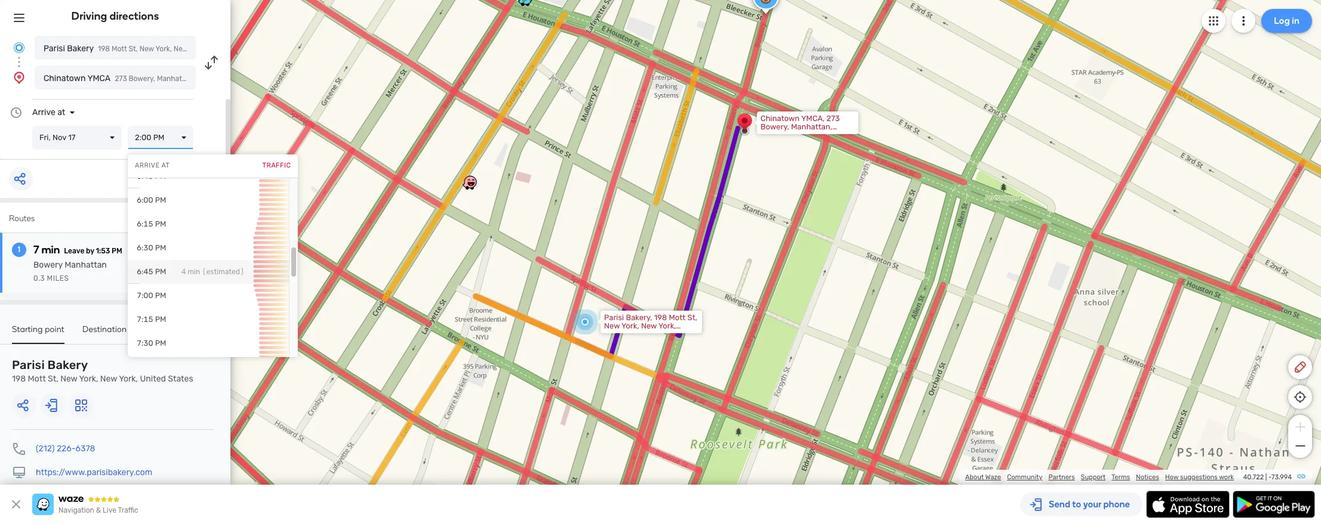 Task type: vqa. For each thing, say whether or not it's contained in the screenshot.
the New associated with New WME related community suggestions process and platform
no



Task type: describe. For each thing, give the bounding box(es) containing it.
parisi inside parisi bakery, 198 mott st, new york, new york, united states
[[604, 313, 624, 322]]

(212)
[[36, 444, 55, 454]]

leave
[[64, 247, 84, 256]]

(212) 226-6378 link
[[36, 444, 95, 454]]

bakery,
[[626, 313, 652, 322]]

about waze community partners support terms notices how suggestions work
[[965, 474, 1234, 482]]

starting
[[12, 325, 43, 335]]

about waze link
[[965, 474, 1001, 482]]

link image
[[1297, 472, 1306, 482]]

2:00
[[135, 133, 151, 142]]

6:45 pm option
[[128, 260, 289, 284]]

0 vertical spatial bakery
[[67, 44, 94, 54]]

ymca,
[[801, 114, 825, 123]]

6378
[[76, 444, 95, 454]]

pm for 6:15 pm
[[155, 220, 166, 229]]

support
[[1081, 474, 1106, 482]]

states inside chinatown ymca, 273 bowery, manhattan, united states
[[787, 131, 810, 140]]

0 vertical spatial parisi
[[44, 44, 65, 54]]

min for 4
[[188, 268, 200, 276]]

united inside chinatown ymca, 273 bowery, manhattan, united states
[[761, 131, 785, 140]]

6:30 pm
[[137, 244, 166, 253]]

live
[[103, 507, 116, 515]]

by
[[86, 247, 94, 256]]

pencil image
[[1293, 361, 1308, 375]]

7:45 pm
[[137, 363, 166, 372]]

destination button
[[82, 325, 127, 343]]

1 vertical spatial arrive
[[135, 162, 160, 170]]

bowery, for ymca
[[129, 75, 155, 83]]

fri, nov 17
[[39, 133, 75, 142]]

manhattan, for ymca
[[157, 75, 195, 83]]

https://www.parisibakery.com link
[[36, 468, 152, 478]]

pm for 7:15 pm
[[155, 315, 166, 324]]

1 horizontal spatial st,
[[129, 45, 138, 53]]

manhattan, for ymca,
[[791, 122, 832, 131]]

0 horizontal spatial mott
[[28, 374, 46, 384]]

6:15 pm
[[137, 220, 166, 229]]

7:30
[[137, 339, 153, 348]]

united inside chinatown ymca 273 bowery, manhattan, united states
[[197, 75, 219, 83]]

current location image
[[12, 41, 26, 55]]

6:00
[[137, 196, 153, 205]]

7:00
[[137, 291, 153, 300]]

miles
[[47, 275, 69, 283]]

6:30 pm option
[[128, 236, 289, 260]]

7:00 pm
[[137, 291, 166, 300]]

6:15 pm option
[[128, 213, 289, 236]]

5:45 pm
[[137, 172, 166, 181]]

states inside chinatown ymca 273 bowery, manhattan, united states
[[221, 75, 242, 83]]

point
[[45, 325, 65, 335]]

6:45
[[137, 267, 153, 276]]

https://www.parisibakery.com
[[36, 468, 152, 478]]

navigation & live traffic
[[59, 507, 138, 515]]

6:00 pm option
[[128, 189, 289, 213]]

partners link
[[1049, 474, 1075, 482]]

location image
[[12, 70, 26, 85]]

-
[[1269, 474, 1272, 482]]

6:15
[[137, 220, 153, 229]]

suggestions
[[1180, 474, 1218, 482]]

manhattan
[[65, 260, 107, 270]]

7:00 pm option
[[128, 284, 289, 308]]

7:15 pm option
[[128, 308, 289, 332]]

mott inside parisi bakery, 198 mott st, new york, new york, united states
[[669, 313, 686, 322]]

(estimated)
[[202, 268, 244, 276]]

pm for 6:45 pm
[[155, 267, 166, 276]]

17
[[68, 133, 75, 142]]

directions
[[110, 10, 159, 23]]

73.994
[[1272, 474, 1292, 482]]

7:45
[[137, 363, 153, 372]]

call image
[[12, 442, 26, 457]]

pm for 5:45 pm
[[155, 172, 166, 181]]

2 vertical spatial 198
[[12, 374, 26, 384]]

0 horizontal spatial traffic
[[118, 507, 138, 515]]

st, inside parisi bakery, 198 mott st, new york, new york, united states
[[688, 313, 697, 322]]

5:45 pm option
[[128, 165, 289, 189]]

7
[[33, 244, 39, 257]]

bowery
[[33, 260, 63, 270]]

0 vertical spatial parisi bakery 198 mott st, new york, new york, united states
[[44, 44, 253, 54]]

pm for 6:00 pm
[[155, 196, 166, 205]]

how
[[1165, 474, 1179, 482]]

notices link
[[1136, 474, 1159, 482]]

2:00 pm
[[135, 133, 164, 142]]

7:30 pm option
[[128, 332, 289, 356]]

starting point button
[[12, 325, 65, 344]]

min for 7
[[41, 244, 60, 257]]

support link
[[1081, 474, 1106, 482]]

pm for 7:30 pm
[[155, 339, 166, 348]]

states inside parisi bakery, 198 mott st, new york, new york, united states
[[630, 330, 654, 339]]

4 min (estimated)
[[182, 268, 244, 276]]

2:00 pm list box
[[128, 126, 193, 150]]

pm for 6:30 pm
[[155, 244, 166, 253]]

parisi bakery, 198 mott st, new york, new york, united states
[[604, 313, 697, 339]]

0 vertical spatial mott
[[112, 45, 127, 53]]



Task type: locate. For each thing, give the bounding box(es) containing it.
arrive up 5:45
[[135, 162, 160, 170]]

arrive
[[32, 107, 55, 118], [135, 162, 160, 170]]

pm right 1:53
[[112, 247, 122, 256]]

7:45 pm option
[[128, 356, 289, 380]]

navigation
[[59, 507, 94, 515]]

pm right the 7:45
[[155, 363, 166, 372]]

1 vertical spatial at
[[162, 162, 170, 170]]

chinatown for ymca,
[[761, 114, 800, 123]]

new
[[140, 45, 154, 53], [174, 45, 188, 53], [604, 322, 620, 331], [641, 322, 657, 331], [60, 374, 77, 384], [100, 374, 117, 384]]

pm right 6:15
[[155, 220, 166, 229]]

0 horizontal spatial bowery,
[[129, 75, 155, 83]]

arrive at
[[32, 107, 65, 118], [135, 162, 170, 170]]

parisi bakery 198 mott st, new york, new york, united states down destination button
[[12, 358, 193, 384]]

198 up ymca
[[98, 45, 110, 53]]

pm right 6:30
[[155, 244, 166, 253]]

parisi down starting point button
[[12, 358, 45, 373]]

pm right 6:00
[[155, 196, 166, 205]]

chinatown ymca, 273 bowery, manhattan, united states
[[761, 114, 840, 140]]

manhattan, inside chinatown ymca 273 bowery, manhattan, united states
[[157, 75, 195, 83]]

198
[[98, 45, 110, 53], [654, 313, 667, 322], [12, 374, 26, 384]]

parisi right the current location icon
[[44, 44, 65, 54]]

pm right '7:30'
[[155, 339, 166, 348]]

2 vertical spatial st,
[[48, 374, 58, 384]]

1 horizontal spatial manhattan,
[[791, 122, 832, 131]]

6:30
[[137, 244, 153, 253]]

united inside parisi bakery, 198 mott st, new york, new york, united states
[[604, 330, 628, 339]]

st, right bakery,
[[688, 313, 697, 322]]

pm right 7:15
[[155, 315, 166, 324]]

273 for ymca
[[115, 75, 127, 83]]

terms
[[1112, 474, 1130, 482]]

1 horizontal spatial mott
[[112, 45, 127, 53]]

(212) 226-6378
[[36, 444, 95, 454]]

|
[[1266, 474, 1267, 482]]

1 horizontal spatial 198
[[98, 45, 110, 53]]

pm inside option
[[155, 339, 166, 348]]

1 horizontal spatial traffic
[[262, 162, 291, 170]]

united
[[208, 45, 230, 53], [197, 75, 219, 83], [761, 131, 785, 140], [604, 330, 628, 339], [140, 374, 166, 384]]

40.722 | -73.994
[[1243, 474, 1292, 482]]

273 inside chinatown ymca, 273 bowery, manhattan, united states
[[827, 114, 840, 123]]

waze
[[985, 474, 1001, 482]]

273 inside chinatown ymca 273 bowery, manhattan, united states
[[115, 75, 127, 83]]

0 horizontal spatial arrive at
[[32, 107, 65, 118]]

2 vertical spatial mott
[[28, 374, 46, 384]]

destination
[[82, 325, 127, 335]]

0 horizontal spatial at
[[57, 107, 65, 118]]

bowery, for ymca,
[[761, 122, 789, 131]]

0 vertical spatial 198
[[98, 45, 110, 53]]

0 horizontal spatial min
[[41, 244, 60, 257]]

bowery, inside chinatown ymca 273 bowery, manhattan, united states
[[129, 75, 155, 83]]

community link
[[1007, 474, 1043, 482]]

7:15
[[137, 315, 153, 324]]

traffic
[[262, 162, 291, 170], [118, 507, 138, 515]]

routes
[[9, 214, 35, 224]]

0 vertical spatial manhattan,
[[157, 75, 195, 83]]

fri, nov 17 list box
[[32, 126, 122, 150]]

chinatown for ymca
[[44, 73, 86, 84]]

0.3
[[33, 275, 45, 283]]

chinatown inside chinatown ymca, 273 bowery, manhattan, united states
[[761, 114, 800, 123]]

0 vertical spatial arrive
[[32, 107, 55, 118]]

bakery inside parisi bakery 198 mott st, new york, new york, united states
[[47, 358, 88, 373]]

pm right 5:45
[[155, 172, 166, 181]]

0 vertical spatial min
[[41, 244, 60, 257]]

driving
[[71, 10, 107, 23]]

1 vertical spatial arrive at
[[135, 162, 170, 170]]

york,
[[156, 45, 172, 53], [190, 45, 206, 53], [622, 322, 639, 331], [659, 322, 676, 331], [79, 374, 98, 384], [119, 374, 138, 384]]

1 horizontal spatial min
[[188, 268, 200, 276]]

1
[[18, 245, 20, 255]]

1 vertical spatial bowery,
[[761, 122, 789, 131]]

states
[[232, 45, 253, 53], [221, 75, 242, 83], [787, 131, 810, 140], [630, 330, 654, 339], [168, 374, 193, 384]]

1 horizontal spatial arrive
[[135, 162, 160, 170]]

bakery down point
[[47, 358, 88, 373]]

0 horizontal spatial 198
[[12, 374, 26, 384]]

parisi bakery 198 mott st, new york, new york, united states up chinatown ymca 273 bowery, manhattan, united states
[[44, 44, 253, 54]]

community
[[1007, 474, 1043, 482]]

bowery, right ymca
[[129, 75, 155, 83]]

parisi
[[44, 44, 65, 54], [604, 313, 624, 322], [12, 358, 45, 373]]

0 vertical spatial arrive at
[[32, 107, 65, 118]]

arrive at up 5:45 pm
[[135, 162, 170, 170]]

1 horizontal spatial 273
[[827, 114, 840, 123]]

&
[[96, 507, 101, 515]]

273 right ymca,
[[827, 114, 840, 123]]

0 vertical spatial st,
[[129, 45, 138, 53]]

computer image
[[12, 466, 26, 481]]

pm right 6:45
[[155, 267, 166, 276]]

bakery down driving
[[67, 44, 94, 54]]

273 right ymca
[[115, 75, 127, 83]]

nov
[[52, 133, 66, 142]]

pm inside 7 min leave by 1:53 pm
[[112, 247, 122, 256]]

1 horizontal spatial chinatown
[[761, 114, 800, 123]]

min
[[41, 244, 60, 257], [188, 268, 200, 276]]

parisi bakery 198 mott st, new york, new york, united states
[[44, 44, 253, 54], [12, 358, 193, 384]]

arrive at up the fri,
[[32, 107, 65, 118]]

0 vertical spatial 273
[[115, 75, 127, 83]]

4
[[182, 268, 186, 276]]

notices
[[1136, 474, 1159, 482]]

1 horizontal spatial bowery,
[[761, 122, 789, 131]]

about
[[965, 474, 984, 482]]

pm for 2:00 pm
[[153, 133, 164, 142]]

arrive up the fri,
[[32, 107, 55, 118]]

6:45 pm
[[137, 267, 166, 276]]

198 right bakery,
[[654, 313, 667, 322]]

bowery manhattan 0.3 miles
[[33, 260, 107, 283]]

0 vertical spatial at
[[57, 107, 65, 118]]

st,
[[129, 45, 138, 53], [688, 313, 697, 322], [48, 374, 58, 384]]

chinatown left ymca
[[44, 73, 86, 84]]

1 vertical spatial 198
[[654, 313, 667, 322]]

pm inside list box
[[153, 133, 164, 142]]

parisi left bakery,
[[604, 313, 624, 322]]

manhattan,
[[157, 75, 195, 83], [791, 122, 832, 131]]

0 vertical spatial chinatown
[[44, 73, 86, 84]]

starting point
[[12, 325, 65, 335]]

1 vertical spatial manhattan,
[[791, 122, 832, 131]]

st, up chinatown ymca 273 bowery, manhattan, united states
[[129, 45, 138, 53]]

1 vertical spatial st,
[[688, 313, 697, 322]]

at up 'nov'
[[57, 107, 65, 118]]

zoom in image
[[1293, 420, 1308, 435]]

pm for 7:45 pm
[[155, 363, 166, 372]]

1 vertical spatial mott
[[669, 313, 686, 322]]

bakery
[[67, 44, 94, 54], [47, 358, 88, 373]]

0 vertical spatial traffic
[[262, 162, 291, 170]]

bowery, left ymca,
[[761, 122, 789, 131]]

chinatown left ymca,
[[761, 114, 800, 123]]

mott down starting point button
[[28, 374, 46, 384]]

226-
[[57, 444, 76, 454]]

ymca
[[87, 73, 111, 84]]

0 horizontal spatial arrive
[[32, 107, 55, 118]]

1 horizontal spatial at
[[162, 162, 170, 170]]

chinatown
[[44, 73, 86, 84], [761, 114, 800, 123]]

6:00 pm
[[137, 196, 166, 205]]

pm right '2:00'
[[153, 133, 164, 142]]

zoom out image
[[1293, 439, 1308, 454]]

273 for ymca,
[[827, 114, 840, 123]]

0 horizontal spatial 273
[[115, 75, 127, 83]]

fri,
[[39, 133, 51, 142]]

pm
[[153, 133, 164, 142], [155, 172, 166, 181], [155, 196, 166, 205], [155, 220, 166, 229], [155, 244, 166, 253], [112, 247, 122, 256], [155, 267, 166, 276], [155, 291, 166, 300], [155, 315, 166, 324], [155, 339, 166, 348], [155, 363, 166, 372]]

mott down driving directions
[[112, 45, 127, 53]]

pm for 7:00 pm
[[155, 291, 166, 300]]

0 horizontal spatial st,
[[48, 374, 58, 384]]

work
[[1219, 474, 1234, 482]]

198 down starting point button
[[12, 374, 26, 384]]

198 inside parisi bakery, 198 mott st, new york, new york, united states
[[654, 313, 667, 322]]

1 vertical spatial parisi bakery 198 mott st, new york, new york, united states
[[12, 358, 193, 384]]

min right "4"
[[188, 268, 200, 276]]

manhattan, inside chinatown ymca, 273 bowery, manhattan, united states
[[791, 122, 832, 131]]

clock image
[[9, 106, 23, 120]]

chinatown ymca 273 bowery, manhattan, united states
[[44, 73, 242, 84]]

partners
[[1049, 474, 1075, 482]]

40.722
[[1243, 474, 1264, 482]]

1 vertical spatial min
[[188, 268, 200, 276]]

min inside 6:45 pm option
[[188, 268, 200, 276]]

0 horizontal spatial manhattan,
[[157, 75, 195, 83]]

pm right the 7:00
[[155, 291, 166, 300]]

driving directions
[[71, 10, 159, 23]]

2 horizontal spatial 198
[[654, 313, 667, 322]]

1 vertical spatial traffic
[[118, 507, 138, 515]]

st, down starting point button
[[48, 374, 58, 384]]

terms link
[[1112, 474, 1130, 482]]

7:30 pm
[[137, 339, 166, 348]]

at up 5:45 pm
[[162, 162, 170, 170]]

7:15 pm
[[137, 315, 166, 324]]

2 horizontal spatial st,
[[688, 313, 697, 322]]

bowery,
[[129, 75, 155, 83], [761, 122, 789, 131]]

7 min leave by 1:53 pm
[[33, 244, 122, 257]]

1:53
[[96, 247, 110, 256]]

0 vertical spatial bowery,
[[129, 75, 155, 83]]

1 horizontal spatial arrive at
[[135, 162, 170, 170]]

2 vertical spatial parisi
[[12, 358, 45, 373]]

0 horizontal spatial chinatown
[[44, 73, 86, 84]]

2 horizontal spatial mott
[[669, 313, 686, 322]]

x image
[[9, 498, 23, 512]]

how suggestions work link
[[1165, 474, 1234, 482]]

mott
[[112, 45, 127, 53], [669, 313, 686, 322], [28, 374, 46, 384]]

min right 7
[[41, 244, 60, 257]]

1 vertical spatial 273
[[827, 114, 840, 123]]

at
[[57, 107, 65, 118], [162, 162, 170, 170]]

5:45
[[137, 172, 153, 181]]

1 vertical spatial bakery
[[47, 358, 88, 373]]

1 vertical spatial parisi
[[604, 313, 624, 322]]

mott right bakery,
[[669, 313, 686, 322]]

bowery, inside chinatown ymca, 273 bowery, manhattan, united states
[[761, 122, 789, 131]]

1 vertical spatial chinatown
[[761, 114, 800, 123]]



